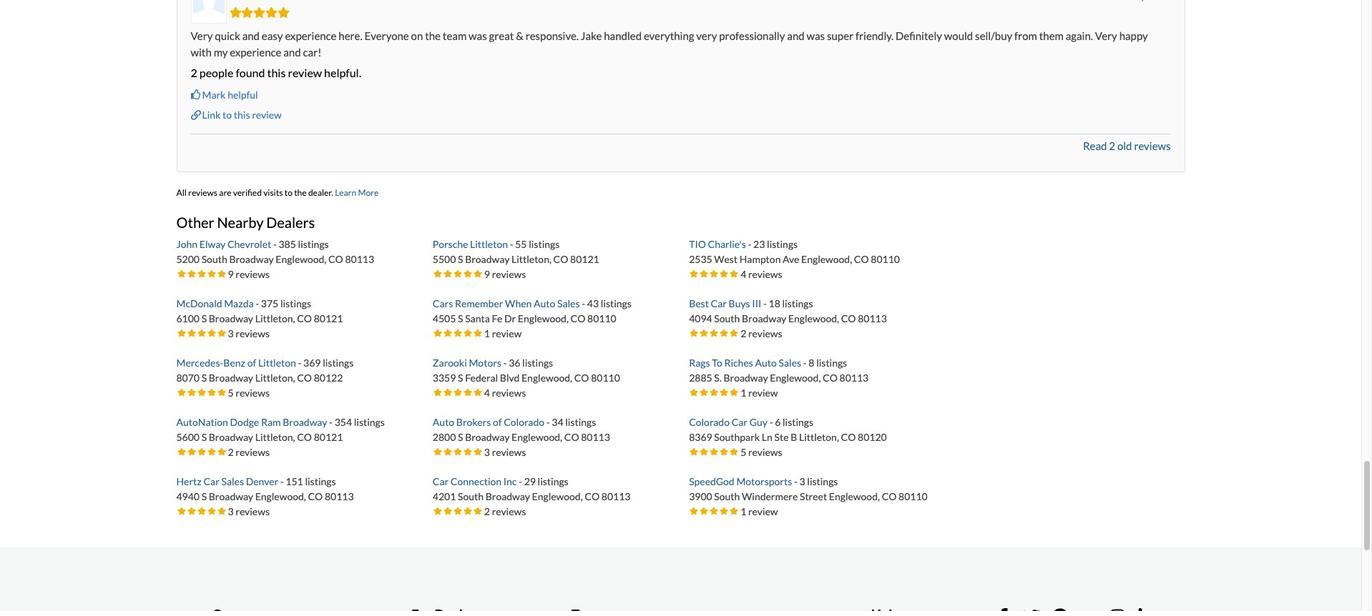 Task type: describe. For each thing, give the bounding box(es) containing it.
best car buys iii - 18 listings
[[689, 297, 813, 310]]

other nearby dealers
[[176, 214, 315, 231]]

2 vertical spatial auto
[[433, 416, 455, 428]]

littleton, for 3 reviews
[[255, 312, 295, 325]]

80122
[[314, 372, 343, 384]]

englewood, right street
[[829, 491, 880, 503]]

car for best
[[711, 297, 727, 310]]

cars
[[433, 297, 453, 310]]

porsche littleton link
[[433, 238, 510, 250]]

36
[[509, 357, 521, 369]]

29
[[524, 476, 536, 488]]

4940
[[176, 491, 200, 503]]

visits
[[263, 187, 283, 198]]

broadway for 4094 south broadway englewood, co 80113
[[742, 312, 787, 325]]

littleton, for 2 reviews
[[255, 431, 295, 443]]

- left 6 on the right bottom of the page
[[770, 416, 773, 428]]

5200 south broadway englewood, co 80113
[[176, 253, 374, 265]]

b
[[791, 431, 797, 443]]

reviews for 4094 south broadway englewood, co 80113
[[748, 327, 783, 340]]

4094 south broadway englewood, co 80113
[[689, 312, 887, 325]]

porsche
[[433, 238, 468, 250]]

9 for s
[[484, 268, 490, 280]]

south for elway
[[202, 253, 227, 265]]

very quick and easy experience here. everyone on the team was great & responsive. jake handled everything very professionally and was super friendly. definitely would sell/buy from them again. very happy with my experience and car!
[[191, 30, 1148, 59]]

1 for santa
[[484, 327, 490, 340]]

to inside button
[[223, 109, 232, 121]]

listings up 3359 s federal blvd englewood, co 80110
[[522, 357, 553, 369]]

read 2 old reviews
[[1083, 139, 1171, 152]]

4094
[[689, 312, 712, 325]]

80121 for 5600 s broadway littleton, co 80121
[[314, 431, 343, 443]]

ave
[[783, 253, 800, 265]]

motorsports
[[737, 476, 792, 488]]

4201
[[433, 491, 456, 503]]

broadway for 5500 s broadway littleton, co 80121
[[465, 253, 510, 265]]

8369 southpark ln ste b littleton, co 80120
[[689, 431, 887, 443]]

englewood, down 29
[[532, 491, 583, 503]]

englewood, right ave
[[802, 253, 852, 265]]

car up 4201
[[433, 476, 449, 488]]

connection
[[451, 476, 502, 488]]

listings right 354
[[354, 416, 385, 428]]

broadway right ram
[[283, 416, 327, 428]]

broadway for 2800 s broadway englewood, co 80113
[[465, 431, 510, 443]]

federal
[[465, 372, 498, 384]]

allie image
[[193, 0, 224, 22]]

car connection inc link
[[433, 476, 519, 488]]

zarooki motors - 36 listings
[[433, 357, 553, 369]]

zarooki motors link
[[433, 357, 503, 369]]

s.
[[714, 372, 722, 384]]

2 reviews for inc
[[484, 506, 526, 518]]

all
[[176, 187, 187, 198]]

- left 354
[[329, 416, 333, 428]]

2535 west hampton ave englewood, co 80110
[[689, 253, 900, 265]]

south for connection
[[458, 491, 484, 503]]

john elway chevrolet link
[[176, 238, 273, 250]]

mcdonald
[[176, 297, 222, 310]]

of for littleton
[[247, 357, 256, 369]]

4 reviews for hampton
[[741, 268, 783, 280]]

80121 for 6100 s broadway littleton, co 80121
[[314, 312, 343, 325]]

mazda
[[224, 297, 254, 310]]

3 reviews for of
[[484, 446, 526, 458]]

6
[[775, 416, 781, 428]]

1 very from the left
[[191, 30, 213, 42]]

very
[[697, 30, 717, 42]]

learn
[[335, 187, 356, 198]]

here.
[[339, 30, 363, 42]]

1 horizontal spatial to
[[285, 187, 293, 198]]

9 for south
[[228, 268, 234, 280]]

englewood, down 34
[[512, 431, 563, 443]]

when
[[505, 297, 532, 310]]

80113 for 4940 s broadway englewood, co 80113
[[325, 491, 354, 503]]

listings right 43
[[601, 297, 632, 310]]

3900 south windermere street englewood, co 80110
[[689, 491, 928, 503]]

colorado car guy - 6 listings
[[689, 416, 814, 428]]

car for hertz
[[204, 476, 220, 488]]

reviews for 6100 s broadway littleton, co 80121
[[236, 327, 270, 340]]

5600
[[176, 431, 200, 443]]

2 for best car buys iii - 18 listings
[[741, 327, 747, 340]]

review for cars
[[492, 327, 522, 340]]

reviews for 4201 south broadway englewood, co 80113
[[492, 506, 526, 518]]

review inside button
[[252, 109, 282, 121]]

mcdonald mazda - 375 listings
[[176, 297, 311, 310]]

link image
[[191, 110, 201, 120]]

thumbs up image
[[191, 90, 201, 100]]

8070 s broadway littleton, co 80122
[[176, 372, 343, 384]]

charlie's
[[708, 238, 746, 250]]

1 review for broadway
[[741, 387, 778, 399]]

- left the 8
[[803, 357, 807, 369]]

verified
[[233, 187, 262, 198]]

reviews for 8369 southpark ln ste b littleton, co 80120
[[748, 446, 783, 458]]

rags to riches auto sales - 8 listings
[[689, 357, 847, 369]]

- left the 375
[[256, 297, 259, 310]]

found
[[236, 66, 265, 80]]

2 down with
[[191, 66, 197, 80]]

broadway for 4201 south broadway englewood, co 80113
[[486, 491, 530, 503]]

cars remember when auto sales - 43 listings
[[433, 297, 632, 310]]

this inside button
[[234, 109, 250, 121]]

west
[[714, 253, 738, 265]]

professionally
[[719, 30, 785, 42]]

- left the 55 in the left top of the page
[[510, 238, 513, 250]]

4 for hampton
[[741, 268, 747, 280]]

mark helpful
[[202, 88, 258, 101]]

listings right 29
[[538, 476, 569, 488]]

ln
[[762, 431, 773, 443]]

- left 36
[[503, 357, 507, 369]]

autonation dodge ram broadway - 354 listings
[[176, 416, 385, 428]]

listings up b
[[783, 416, 814, 428]]

listings up street
[[807, 476, 838, 488]]

2 inside 'dropdown button'
[[1109, 139, 1116, 152]]

8369
[[689, 431, 712, 443]]

reviews for 4940 s broadway englewood, co 80113
[[236, 506, 270, 518]]

listings right the 8
[[817, 357, 847, 369]]

them
[[1040, 30, 1064, 42]]

80110 for 2535 west hampton ave englewood, co 80110
[[871, 253, 900, 265]]

1 horizontal spatial and
[[284, 46, 301, 59]]

littleton, right b
[[799, 431, 839, 443]]

broadway for 5600 s broadway littleton, co 80121
[[209, 431, 253, 443]]

5600 s broadway littleton, co 80121
[[176, 431, 343, 443]]

- left 34
[[547, 416, 550, 428]]

englewood, down 151
[[255, 491, 306, 503]]

80121 for 5500 s broadway littleton, co 80121
[[570, 253, 599, 265]]

reviews inside 'dropdown button'
[[1135, 139, 1171, 152]]

tio charlie's - 23 listings
[[689, 238, 798, 250]]

old
[[1118, 139, 1132, 152]]

read 2 old reviews button
[[1083, 139, 1171, 153]]

fe
[[492, 312, 503, 325]]

5 for ln
[[741, 446, 747, 458]]

auto for riches
[[755, 357, 777, 369]]

broadway for 8070 s broadway littleton, co 80122
[[209, 372, 253, 384]]

- left 43
[[582, 297, 585, 310]]

street
[[800, 491, 827, 503]]

mercedes-benz of littleton link
[[176, 357, 298, 369]]

23
[[754, 238, 765, 250]]

2 reviews for buys
[[741, 327, 783, 340]]

- left 29
[[519, 476, 522, 488]]

listings right 151
[[305, 476, 336, 488]]

great
[[489, 30, 514, 42]]

other
[[176, 214, 214, 231]]

1 for windermere
[[741, 506, 747, 518]]

englewood, down the 8
[[770, 372, 821, 384]]

handled
[[604, 30, 642, 42]]

review for speedgod
[[748, 506, 778, 518]]

brokers
[[456, 416, 491, 428]]

reviews for 5200 south broadway englewood, co 80113
[[236, 268, 270, 280]]

3 for 6100 s broadway littleton, co 80121
[[228, 327, 234, 340]]

43
[[587, 297, 599, 310]]

4 reviews for federal
[[484, 387, 526, 399]]

listings up 80122
[[323, 357, 354, 369]]

helpful.
[[324, 66, 361, 80]]

385
[[279, 238, 296, 250]]

1 review for windermere
[[741, 506, 778, 518]]

denver
[[246, 476, 278, 488]]

1 vertical spatial littleton
[[258, 357, 296, 369]]

link to this review
[[202, 109, 282, 121]]

broadway for 5200 south broadway englewood, co 80113
[[229, 253, 274, 265]]

0 horizontal spatial and
[[242, 30, 260, 42]]

s for 3359
[[458, 372, 463, 384]]

review for rags
[[748, 387, 778, 399]]

sell/buy
[[975, 30, 1013, 42]]

again.
[[1066, 30, 1093, 42]]

iii
[[752, 297, 762, 310]]

mark helpful button
[[191, 88, 258, 102]]

80113 for 5200 south broadway englewood, co 80113
[[345, 253, 374, 265]]

of for colorado
[[493, 416, 502, 428]]

listings up ave
[[767, 238, 798, 250]]



Task type: vqa. For each thing, say whether or not it's contained in the screenshot.


Task type: locate. For each thing, give the bounding box(es) containing it.
1 review for santa
[[484, 327, 522, 340]]

2 for autonation dodge ram broadway - 354 listings
[[228, 446, 234, 458]]

1 horizontal spatial 2 reviews
[[484, 506, 526, 518]]

reviews down '5600 s broadway littleton, co 80121'
[[236, 446, 270, 458]]

1 vertical spatial auto
[[755, 357, 777, 369]]

easy
[[262, 30, 283, 42]]

auto up 4505 s santa fe dr englewood, co 80110
[[534, 297, 556, 310]]

colorado car guy link
[[689, 416, 770, 428]]

listings right '385'
[[298, 238, 329, 250]]

- left '385'
[[273, 238, 277, 250]]

s right 4505
[[458, 312, 463, 325]]

car right "hertz"
[[204, 476, 220, 488]]

s down mercedes-
[[202, 372, 207, 384]]

co
[[328, 253, 343, 265], [554, 253, 568, 265], [854, 253, 869, 265], [297, 312, 312, 325], [571, 312, 586, 325], [841, 312, 856, 325], [297, 372, 312, 384], [574, 372, 589, 384], [823, 372, 838, 384], [297, 431, 312, 443], [564, 431, 579, 443], [841, 431, 856, 443], [308, 491, 323, 503], [585, 491, 600, 503], [882, 491, 897, 503]]

1 vertical spatial sales
[[779, 357, 802, 369]]

151
[[286, 476, 303, 488]]

listings up 4094 south broadway englewood, co 80113
[[782, 297, 813, 310]]

1 vertical spatial 5
[[741, 446, 747, 458]]

2 very from the left
[[1095, 30, 1118, 42]]

5
[[228, 387, 234, 399], [741, 446, 747, 458]]

reviews right all
[[188, 187, 218, 198]]

2 vertical spatial 1 review
[[741, 506, 778, 518]]

3 down hertz car sales denver link
[[228, 506, 234, 518]]

reviews down 5200 south broadway englewood, co 80113
[[236, 268, 270, 280]]

2800
[[433, 431, 456, 443]]

s down autonation
[[202, 431, 207, 443]]

6100
[[176, 312, 200, 325]]

speedgod motorsports link
[[689, 476, 794, 488]]

s for 8070
[[202, 372, 207, 384]]

littleton, down the 375
[[255, 312, 295, 325]]

2 vertical spatial 3 reviews
[[228, 506, 270, 518]]

- left 23 at the right of the page
[[748, 238, 752, 250]]

ste
[[775, 431, 789, 443]]

reviews for 5600 s broadway littleton, co 80121
[[236, 446, 270, 458]]

0 vertical spatial 4
[[741, 268, 747, 280]]

2 up hertz car sales denver link
[[228, 446, 234, 458]]

littleton, for 9 reviews
[[512, 253, 552, 265]]

s right 2800
[[458, 431, 463, 443]]

guy
[[750, 416, 768, 428]]

broadway for 6100 s broadway littleton, co 80121
[[209, 312, 253, 325]]

4505 s santa fe dr englewood, co 80110
[[433, 312, 617, 325]]

reviews down 2800 s broadway englewood, co 80113
[[492, 446, 526, 458]]

broadway for 2885 s. broadway englewood, co 80113
[[724, 372, 768, 384]]

375
[[261, 297, 279, 310]]

0 vertical spatial 1
[[484, 327, 490, 340]]

learn more link
[[335, 187, 379, 198]]

80113
[[345, 253, 374, 265], [858, 312, 887, 325], [840, 372, 869, 384], [581, 431, 610, 443], [325, 491, 354, 503], [602, 491, 631, 503]]

southpark
[[714, 431, 760, 443]]

9 reviews for englewood,
[[228, 268, 270, 280]]

2 reviews for ram
[[228, 446, 270, 458]]

1 vertical spatial 2 reviews
[[228, 446, 270, 458]]

3 reviews for sales
[[228, 506, 270, 518]]

1 horizontal spatial of
[[493, 416, 502, 428]]

2 9 reviews from the left
[[484, 268, 526, 280]]

was right team
[[469, 30, 487, 42]]

2800 s broadway englewood, co 80113
[[433, 431, 610, 443]]

reviews
[[1135, 139, 1171, 152], [188, 187, 218, 198], [236, 268, 270, 280], [492, 268, 526, 280], [748, 268, 783, 280], [236, 327, 270, 340], [748, 327, 783, 340], [236, 387, 270, 399], [492, 387, 526, 399], [236, 446, 270, 458], [492, 446, 526, 458], [748, 446, 783, 458], [236, 506, 270, 518], [492, 506, 526, 518]]

reviews for 2800 s broadway englewood, co 80113
[[492, 446, 526, 458]]

1 was from the left
[[469, 30, 487, 42]]

2 left old
[[1109, 139, 1116, 152]]

s right 5500
[[458, 253, 463, 265]]

broadway
[[229, 253, 274, 265], [465, 253, 510, 265], [209, 312, 253, 325], [742, 312, 787, 325], [209, 372, 253, 384], [724, 372, 768, 384], [283, 416, 327, 428], [209, 431, 253, 443], [465, 431, 510, 443], [209, 491, 253, 503], [486, 491, 530, 503]]

englewood, down '385'
[[276, 253, 327, 265]]

broadway down rags to riches auto sales 'link'
[[724, 372, 768, 384]]

5500
[[433, 253, 456, 265]]

8070
[[176, 372, 200, 384]]

0 horizontal spatial very
[[191, 30, 213, 42]]

1 vertical spatial 4
[[484, 387, 490, 399]]

1 horizontal spatial auto
[[534, 297, 556, 310]]

1 for broadway
[[741, 387, 747, 399]]

south
[[202, 253, 227, 265], [714, 312, 740, 325], [458, 491, 484, 503], [714, 491, 740, 503]]

experience
[[285, 30, 337, 42], [230, 46, 282, 59]]

s for 5500
[[458, 253, 463, 265]]

experience up car!
[[285, 30, 337, 42]]

2 colorado from the left
[[689, 416, 730, 428]]

1 horizontal spatial 4
[[741, 268, 747, 280]]

broadway down iii
[[742, 312, 787, 325]]

john elway chevrolet - 385 listings
[[176, 238, 329, 250]]

5 reviews
[[228, 387, 270, 399], [741, 446, 783, 458]]

2 vertical spatial 2 reviews
[[484, 506, 526, 518]]

- right iii
[[764, 297, 767, 310]]

0 horizontal spatial this
[[234, 109, 250, 121]]

s for 4940
[[202, 491, 207, 503]]

9 up remember
[[484, 268, 490, 280]]

speedgod
[[689, 476, 735, 488]]

autonation
[[176, 416, 228, 428]]

colorado up "8369"
[[689, 416, 730, 428]]

3 reviews down 2800 s broadway englewood, co 80113
[[484, 446, 526, 458]]

reviews down 6100 s broadway littleton, co 80121
[[236, 327, 270, 340]]

0 vertical spatial 2 reviews
[[741, 327, 783, 340]]

0 vertical spatial littleton
[[470, 238, 508, 250]]

are
[[219, 187, 232, 198]]

1 colorado from the left
[[504, 416, 545, 428]]

and left car!
[[284, 46, 301, 59]]

4 reviews down hampton
[[741, 268, 783, 280]]

5 reviews for broadway
[[228, 387, 270, 399]]

2 horizontal spatial auto
[[755, 357, 777, 369]]

5 reviews down ln
[[741, 446, 783, 458]]

littleton, down ram
[[255, 431, 295, 443]]

1 horizontal spatial colorado
[[689, 416, 730, 428]]

ram
[[261, 416, 281, 428]]

0 horizontal spatial was
[[469, 30, 487, 42]]

0 horizontal spatial 5
[[228, 387, 234, 399]]

south down "car connection inc" link
[[458, 491, 484, 503]]

1 vertical spatial 3 reviews
[[484, 446, 526, 458]]

autonation dodge ram broadway link
[[176, 416, 329, 428]]

0 vertical spatial to
[[223, 109, 232, 121]]

4505
[[433, 312, 456, 325]]

1 vertical spatial the
[[294, 187, 307, 198]]

3 for 2800 s broadway englewood, co 80113
[[484, 446, 490, 458]]

1 vertical spatial of
[[493, 416, 502, 428]]

0 horizontal spatial 2 reviews
[[228, 446, 270, 458]]

sales
[[557, 297, 580, 310], [779, 357, 802, 369], [221, 476, 244, 488]]

south down speedgod motorsports link
[[714, 491, 740, 503]]

littleton up 8070 s broadway littleton, co 80122
[[258, 357, 296, 369]]

broadway down auto brokers of colorado link
[[465, 431, 510, 443]]

0 vertical spatial 4 reviews
[[741, 268, 783, 280]]

south for car
[[714, 312, 740, 325]]

3 up benz
[[228, 327, 234, 340]]

0 horizontal spatial 5 reviews
[[228, 387, 270, 399]]

3
[[228, 327, 234, 340], [484, 446, 490, 458], [800, 476, 806, 488], [228, 506, 234, 518]]

80110 for 3359 s federal blvd englewood, co 80110
[[591, 372, 620, 384]]

1 vertical spatial 1 review
[[741, 387, 778, 399]]

reviews down ln
[[748, 446, 783, 458]]

2 for car connection inc - 29 listings
[[484, 506, 490, 518]]

1 horizontal spatial 5
[[741, 446, 747, 458]]

mercedes-benz of littleton - 369 listings
[[176, 357, 354, 369]]

0 vertical spatial experience
[[285, 30, 337, 42]]

1 horizontal spatial sales
[[557, 297, 580, 310]]

9 reviews up mcdonald mazda - 375 listings
[[228, 268, 270, 280]]

9 reviews
[[228, 268, 270, 280], [484, 268, 526, 280]]

- left 151
[[280, 476, 284, 488]]

9 reviews down 5500 s broadway littleton, co 80121
[[484, 268, 526, 280]]

car connection inc - 29 listings
[[433, 476, 569, 488]]

5 down benz
[[228, 387, 234, 399]]

4 down the federal
[[484, 387, 490, 399]]

inc
[[504, 476, 517, 488]]

star image
[[241, 7, 254, 18], [176, 269, 186, 279], [206, 269, 216, 279], [216, 269, 226, 279], [453, 269, 463, 279], [473, 269, 483, 279], [689, 269, 699, 279], [709, 269, 719, 279], [729, 269, 739, 279], [176, 329, 186, 339], [186, 329, 196, 339], [433, 329, 443, 339], [443, 329, 453, 339], [729, 329, 739, 339], [186, 388, 196, 398], [206, 388, 216, 398], [433, 388, 443, 398], [443, 388, 453, 398], [473, 388, 483, 398], [689, 388, 699, 398], [709, 388, 719, 398], [719, 388, 729, 398], [729, 388, 739, 398], [176, 447, 186, 457], [186, 447, 196, 457], [196, 447, 206, 457], [216, 447, 226, 457], [433, 447, 443, 457], [443, 447, 453, 457], [463, 447, 473, 457], [689, 447, 699, 457], [699, 447, 709, 457], [719, 447, 729, 457], [729, 447, 739, 457], [176, 507, 186, 517], [186, 507, 196, 517], [433, 507, 443, 517], [453, 507, 463, 517], [473, 507, 483, 517], [699, 507, 709, 517], [719, 507, 729, 517], [729, 507, 739, 517]]

9
[[228, 268, 234, 280], [484, 268, 490, 280]]

2 down connection
[[484, 506, 490, 518]]

0 vertical spatial of
[[247, 357, 256, 369]]

link to this review button
[[191, 108, 282, 122]]

hertz
[[176, 476, 202, 488]]

0 vertical spatial auto
[[534, 297, 556, 310]]

s right 4940
[[202, 491, 207, 503]]

littleton, down mercedes-benz of littleton - 369 listings on the bottom
[[255, 372, 295, 384]]

1 horizontal spatial 5 reviews
[[741, 446, 783, 458]]

354
[[335, 416, 352, 428]]

5 reviews down 8070 s broadway littleton, co 80122
[[228, 387, 270, 399]]

reviews for 3359 s federal blvd englewood, co 80110
[[492, 387, 526, 399]]

mercedes-
[[176, 357, 224, 369]]

- left 369
[[298, 357, 302, 369]]

3 for 4940 s broadway englewood, co 80113
[[228, 506, 234, 518]]

was left super
[[807, 30, 825, 42]]

car up southpark
[[732, 416, 748, 428]]

listings right 34
[[565, 416, 596, 428]]

listings right the 55 in the left top of the page
[[529, 238, 560, 250]]

jake
[[581, 30, 602, 42]]

review down 'windermere'
[[748, 506, 778, 518]]

s for 6100
[[202, 312, 207, 325]]

reviews for 5500 s broadway littleton, co 80121
[[492, 268, 526, 280]]

8
[[809, 357, 815, 369]]

best
[[689, 297, 709, 310]]

the left the dealer.
[[294, 187, 307, 198]]

very right again.
[[1095, 30, 1118, 42]]

1 horizontal spatial littleton
[[470, 238, 508, 250]]

1 vertical spatial 1
[[741, 387, 747, 399]]

littleton, for 5 reviews
[[255, 372, 295, 384]]

reviews down 4094 south broadway englewood, co 80113
[[748, 327, 783, 340]]

s
[[458, 253, 463, 265], [202, 312, 207, 325], [458, 312, 463, 325], [202, 372, 207, 384], [458, 372, 463, 384], [202, 431, 207, 443], [458, 431, 463, 443], [202, 491, 207, 503]]

5 reviews for ln
[[741, 446, 783, 458]]

0 horizontal spatial 4
[[484, 387, 490, 399]]

mcdonald mazda link
[[176, 297, 256, 310]]

0 horizontal spatial 4 reviews
[[484, 387, 526, 399]]

car for colorado
[[732, 416, 748, 428]]

reviews right old
[[1135, 139, 1171, 152]]

quick
[[215, 30, 240, 42]]

1 vertical spatial experience
[[230, 46, 282, 59]]

80113 for 4094 south broadway englewood, co 80113
[[858, 312, 887, 325]]

people
[[200, 66, 233, 80]]

2 horizontal spatial and
[[787, 30, 805, 42]]

reviews down blvd
[[492, 387, 526, 399]]

happy
[[1120, 30, 1148, 42]]

3 reviews for -
[[228, 327, 270, 340]]

south for motorsports
[[714, 491, 740, 503]]

englewood, up the 8
[[789, 312, 839, 325]]

broadway down hertz car sales denver link
[[209, 491, 253, 503]]

reviews down 8070 s broadway littleton, co 80122
[[236, 387, 270, 399]]

1 vertical spatial 4 reviews
[[484, 387, 526, 399]]

elway
[[199, 238, 226, 250]]

to
[[712, 357, 723, 369]]

sales for cars remember when auto sales
[[557, 297, 580, 310]]

listings right the 375
[[280, 297, 311, 310]]

motors
[[469, 357, 502, 369]]

2 vertical spatial sales
[[221, 476, 244, 488]]

cars remember when auto sales link
[[433, 297, 582, 310]]

broadway for 4940 s broadway englewood, co 80113
[[209, 491, 253, 503]]

englewood, down cars remember when auto sales - 43 listings
[[518, 312, 569, 325]]

sales for rags to riches auto sales
[[779, 357, 802, 369]]

0 horizontal spatial 9
[[228, 268, 234, 280]]

- up 3900 south windermere street englewood, co 80110
[[794, 476, 798, 488]]

2 vertical spatial 1
[[741, 506, 747, 518]]

1 9 reviews from the left
[[228, 268, 270, 280]]

s for 5600
[[202, 431, 207, 443]]

3 up 3900 south windermere street englewood, co 80110
[[800, 476, 806, 488]]

2 horizontal spatial 2 reviews
[[741, 327, 783, 340]]

1 review down 'windermere'
[[741, 506, 778, 518]]

2 was from the left
[[807, 30, 825, 42]]

with
[[191, 46, 212, 59]]

review down helpful
[[252, 109, 282, 121]]

3 reviews down 4940 s broadway englewood, co 80113
[[228, 506, 270, 518]]

0 horizontal spatial of
[[247, 357, 256, 369]]

1 horizontal spatial the
[[425, 30, 441, 42]]

0 vertical spatial this
[[267, 66, 286, 80]]

reviews down hampton
[[748, 268, 783, 280]]

1 horizontal spatial 9
[[484, 268, 490, 280]]

3359 s federal blvd englewood, co 80110
[[433, 372, 620, 384]]

34
[[552, 416, 564, 428]]

0 horizontal spatial experience
[[230, 46, 282, 59]]

80110 for 3900 south windermere street englewood, co 80110
[[899, 491, 928, 503]]

4 for federal
[[484, 387, 490, 399]]

auto for when
[[534, 297, 556, 310]]

1 down santa
[[484, 327, 490, 340]]

1 horizontal spatial 4 reviews
[[741, 268, 783, 280]]

hertz car sales denver link
[[176, 476, 280, 488]]

this right found
[[267, 66, 286, 80]]

2 horizontal spatial sales
[[779, 357, 802, 369]]

this down helpful
[[234, 109, 250, 121]]

1 horizontal spatial was
[[807, 30, 825, 42]]

1 horizontal spatial experience
[[285, 30, 337, 42]]

2 9 from the left
[[484, 268, 490, 280]]

0 vertical spatial 3 reviews
[[228, 327, 270, 340]]

0 vertical spatial sales
[[557, 297, 580, 310]]

3900
[[689, 491, 712, 503]]

auto up 2800
[[433, 416, 455, 428]]

littleton,
[[512, 253, 552, 265], [255, 312, 295, 325], [255, 372, 295, 384], [255, 431, 295, 443], [799, 431, 839, 443]]

0 horizontal spatial 9 reviews
[[228, 268, 270, 280]]

from
[[1015, 30, 1038, 42]]

3359
[[433, 372, 456, 384]]

0 vertical spatial 1 review
[[484, 327, 522, 340]]

0 horizontal spatial littleton
[[258, 357, 296, 369]]

1 horizontal spatial very
[[1095, 30, 1118, 42]]

car!
[[303, 46, 322, 59]]

link
[[202, 109, 221, 121]]

0 horizontal spatial colorado
[[504, 416, 545, 428]]

s for 2800
[[458, 431, 463, 443]]

4201 south broadway englewood, co 80113
[[433, 491, 631, 503]]

and
[[242, 30, 260, 42], [787, 30, 805, 42], [284, 46, 301, 59]]

helpful
[[228, 88, 258, 101]]

blvd
[[500, 372, 520, 384]]

2 reviews down '5600 s broadway littleton, co 80121'
[[228, 446, 270, 458]]

auto
[[534, 297, 556, 310], [755, 357, 777, 369], [433, 416, 455, 428]]

0 vertical spatial the
[[425, 30, 441, 42]]

4
[[741, 268, 747, 280], [484, 387, 490, 399]]

car
[[711, 297, 727, 310], [732, 416, 748, 428], [204, 476, 220, 488], [433, 476, 449, 488]]

2
[[191, 66, 197, 80], [1109, 139, 1116, 152], [741, 327, 747, 340], [228, 446, 234, 458], [484, 506, 490, 518]]

review down the dr
[[492, 327, 522, 340]]

the
[[425, 30, 441, 42], [294, 187, 307, 198]]

1 vertical spatial to
[[285, 187, 293, 198]]

0 horizontal spatial auto
[[433, 416, 455, 428]]

reviews for 8070 s broadway littleton, co 80122
[[236, 387, 270, 399]]

auto brokers of colorado link
[[433, 416, 547, 428]]

1 9 from the left
[[228, 268, 234, 280]]

this
[[267, 66, 286, 80], [234, 109, 250, 121]]

s for 4505
[[458, 312, 463, 325]]

1 vertical spatial 5 reviews
[[741, 446, 783, 458]]

80113 for 2800 s broadway englewood, co 80113
[[581, 431, 610, 443]]

1 vertical spatial 80121
[[314, 312, 343, 325]]

englewood, right blvd
[[522, 372, 573, 384]]

broadway down porsche littleton - 55 listings
[[465, 253, 510, 265]]

0 horizontal spatial to
[[223, 109, 232, 121]]

0 horizontal spatial the
[[294, 187, 307, 198]]

reviews for 2535 west hampton ave englewood, co 80110
[[748, 268, 783, 280]]

the inside very quick and easy experience here. everyone on the team was great & responsive. jake handled everything very professionally and was super friendly. definitely would sell/buy from them again. very happy with my experience and car!
[[425, 30, 441, 42]]

sales up 2885 s. broadway englewood, co 80113
[[779, 357, 802, 369]]

80121
[[570, 253, 599, 265], [314, 312, 343, 325], [314, 431, 343, 443]]

9 reviews for littleton,
[[484, 268, 526, 280]]

definitely
[[896, 30, 942, 42]]

80113 for 2885 s. broadway englewood, co 80113
[[840, 372, 869, 384]]

sales left 43
[[557, 297, 580, 310]]

0 horizontal spatial sales
[[221, 476, 244, 488]]

auto up 2885 s. broadway englewood, co 80113
[[755, 357, 777, 369]]

1 horizontal spatial 9 reviews
[[484, 268, 526, 280]]

0 vertical spatial 5
[[228, 387, 234, 399]]

benz
[[223, 357, 245, 369]]

1 vertical spatial this
[[234, 109, 250, 121]]

2 vertical spatial 80121
[[314, 431, 343, 443]]

80113 for 4201 south broadway englewood, co 80113
[[602, 491, 631, 503]]

reviews down the 4201 south broadway englewood, co 80113
[[492, 506, 526, 518]]

2 reviews up rags to riches auto sales - 8 listings
[[741, 327, 783, 340]]

littleton, down the 55 in the left top of the page
[[512, 253, 552, 265]]

buys
[[729, 297, 750, 310]]

star image
[[229, 7, 241, 18], [254, 7, 266, 18], [266, 7, 278, 18], [278, 7, 290, 18], [186, 269, 196, 279], [196, 269, 206, 279], [433, 269, 443, 279], [443, 269, 453, 279], [463, 269, 473, 279], [699, 269, 709, 279], [719, 269, 729, 279], [196, 329, 206, 339], [206, 329, 216, 339], [216, 329, 226, 339], [453, 329, 463, 339], [463, 329, 473, 339], [473, 329, 483, 339], [689, 329, 699, 339], [699, 329, 709, 339], [709, 329, 719, 339], [719, 329, 729, 339], [176, 388, 186, 398], [196, 388, 206, 398], [216, 388, 226, 398], [453, 388, 463, 398], [463, 388, 473, 398], [699, 388, 709, 398], [206, 447, 216, 457], [453, 447, 463, 457], [473, 447, 483, 457], [709, 447, 719, 457], [196, 507, 206, 517], [206, 507, 216, 517], [216, 507, 226, 517], [443, 507, 453, 517], [463, 507, 473, 517], [689, 507, 699, 517], [709, 507, 719, 517]]

review down car!
[[288, 66, 322, 80]]

0 vertical spatial 5 reviews
[[228, 387, 270, 399]]

speedgod motorsports - 3 listings
[[689, 476, 838, 488]]

reviews down 5500 s broadway littleton, co 80121
[[492, 268, 526, 280]]

of right brokers
[[493, 416, 502, 428]]

sales left denver
[[221, 476, 244, 488]]

5 for broadway
[[228, 387, 234, 399]]

1 horizontal spatial this
[[267, 66, 286, 80]]

everything
[[644, 30, 694, 42]]

3 reviews down 6100 s broadway littleton, co 80121
[[228, 327, 270, 340]]

0 vertical spatial 80121
[[570, 253, 599, 265]]



